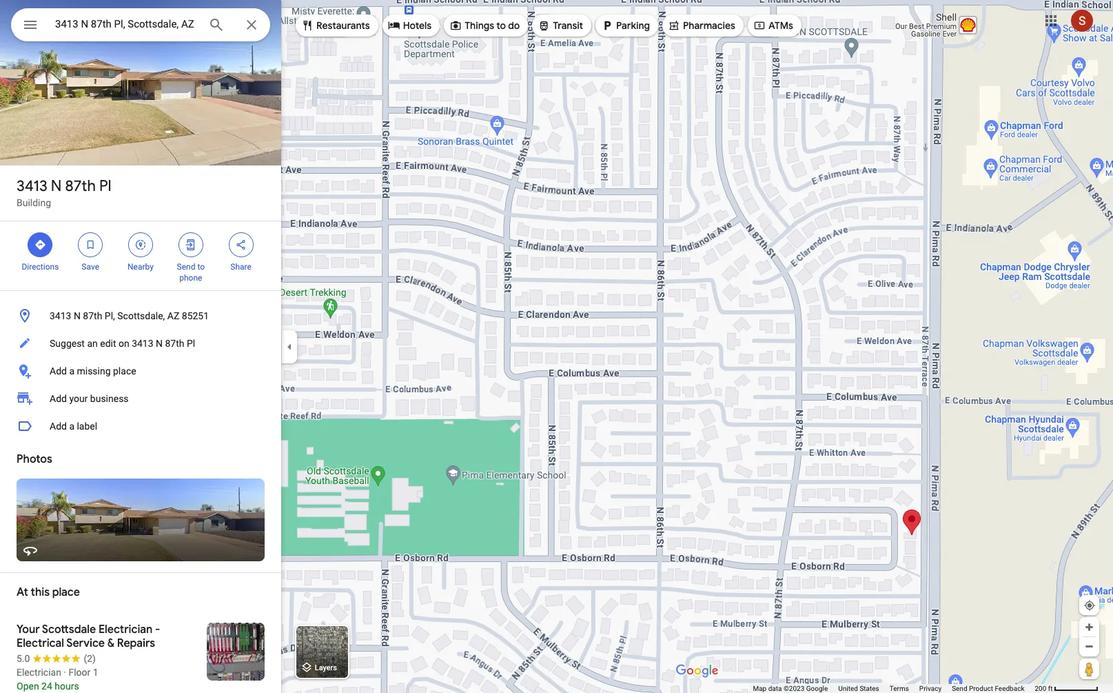 Task type: vqa. For each thing, say whether or not it's contained in the screenshot.
Frontier icon
no



Task type: describe. For each thing, give the bounding box(es) containing it.
save
[[82, 262, 99, 272]]


[[84, 237, 97, 252]]

 restaurants
[[301, 18, 370, 33]]

label
[[77, 421, 97, 432]]

suggest an edit on 3413 n 87th pl
[[50, 338, 195, 349]]

send product feedback button
[[952, 684, 1025, 693]]

a for missing
[[69, 365, 74, 377]]

edit
[[100, 338, 116, 349]]

n for pl,
[[74, 310, 81, 321]]

add for add your business
[[50, 393, 67, 404]]

0 horizontal spatial place
[[52, 585, 80, 599]]

electrician · floor 1 open 24 hours
[[17, 667, 98, 692]]


[[668, 18, 681, 33]]

things
[[465, 19, 494, 32]]

your
[[69, 393, 88, 404]]

an
[[87, 338, 98, 349]]

87th for pl
[[65, 177, 96, 196]]

hotels
[[403, 19, 432, 32]]

hours
[[55, 681, 79, 692]]

add a label
[[50, 421, 97, 432]]

suggest
[[50, 338, 85, 349]]

&
[[107, 636, 115, 650]]

at
[[17, 585, 28, 599]]

3413 n 87th pl, scottsdale, az 85251 button
[[0, 302, 281, 330]]

add a missing place button
[[0, 357, 281, 385]]

privacy
[[920, 685, 942, 692]]

1
[[93, 667, 98, 678]]

send to phone
[[177, 262, 205, 283]]

3413 n 87th pl building
[[17, 177, 111, 208]]

85251
[[182, 310, 209, 321]]

-
[[155, 623, 160, 636]]

add your business
[[50, 393, 129, 404]]

pl inside 3413 n 87th pl building
[[99, 177, 111, 196]]

200 ft
[[1035, 685, 1053, 692]]

©2023
[[784, 685, 805, 692]]

87th for pl,
[[83, 310, 102, 321]]

3413 for pl,
[[50, 310, 71, 321]]

data
[[769, 685, 782, 692]]

·
[[64, 667, 66, 678]]

building
[[17, 197, 51, 208]]

 hotels
[[388, 18, 432, 33]]

electrical
[[17, 636, 64, 650]]

floor
[[69, 667, 91, 678]]

n for pl
[[51, 177, 62, 196]]

scottsdale
[[42, 623, 96, 636]]

collapse side panel image
[[282, 339, 297, 354]]

missing
[[77, 365, 111, 377]]

send product feedback
[[952, 685, 1025, 692]]

send for send product feedback
[[952, 685, 968, 692]]

az
[[167, 310, 180, 321]]

at this place
[[17, 585, 80, 599]]

 atms
[[754, 18, 794, 33]]

 things to do
[[450, 18, 520, 33]]

3413 n 87th pl, scottsdale, az 85251
[[50, 310, 209, 321]]


[[754, 18, 766, 33]]

share
[[231, 262, 252, 272]]

24
[[41, 681, 52, 692]]

atms
[[769, 19, 794, 32]]

add your business link
[[0, 385, 281, 412]]

electrician inside the "electrician · floor 1 open 24 hours"
[[17, 667, 61, 678]]

repairs
[[117, 636, 155, 650]]


[[134, 237, 147, 252]]

your scottsdale electrician - electrical service & repairs
[[17, 623, 160, 650]]

united states button
[[839, 684, 880, 693]]

united
[[839, 685, 858, 692]]

open
[[17, 681, 39, 692]]

states
[[860, 685, 880, 692]]



Task type: locate. For each thing, give the bounding box(es) containing it.
footer containing map data ©2023 google
[[753, 684, 1035, 693]]

feedback
[[995, 685, 1025, 692]]

3413 inside 3413 n 87th pl building
[[17, 177, 47, 196]]

united states
[[839, 685, 880, 692]]

0 horizontal spatial send
[[177, 262, 195, 272]]

1 horizontal spatial send
[[952, 685, 968, 692]]

send inside button
[[952, 685, 968, 692]]

scottsdale,
[[117, 310, 165, 321]]

service
[[66, 636, 105, 650]]


[[538, 18, 550, 33]]

to
[[497, 19, 506, 32], [197, 262, 205, 272]]

2 vertical spatial 87th
[[165, 338, 184, 349]]

this
[[31, 585, 50, 599]]

a left missing
[[69, 365, 74, 377]]

terms button
[[890, 684, 909, 693]]

1 vertical spatial pl
[[187, 338, 195, 349]]

0 horizontal spatial pl
[[99, 177, 111, 196]]


[[450, 18, 462, 33]]

3413 up building
[[17, 177, 47, 196]]

send for send to phone
[[177, 262, 195, 272]]

1 vertical spatial place
[[52, 585, 80, 599]]

1 vertical spatial add
[[50, 393, 67, 404]]

0 vertical spatial pl
[[99, 177, 111, 196]]

place down on
[[113, 365, 136, 377]]

2 vertical spatial add
[[50, 421, 67, 432]]

a for label
[[69, 421, 74, 432]]

0 vertical spatial place
[[113, 365, 136, 377]]

3413 N 87th Pl, Scottsdale, AZ 85251 field
[[11, 8, 270, 41]]

to inside send to phone
[[197, 262, 205, 272]]

photos
[[17, 452, 52, 466]]

a
[[69, 365, 74, 377], [69, 421, 74, 432]]


[[22, 15, 39, 34]]

87th down az
[[165, 338, 184, 349]]

0 vertical spatial n
[[51, 177, 62, 196]]

1 horizontal spatial to
[[497, 19, 506, 32]]

n up building
[[51, 177, 62, 196]]

none field inside 3413 n 87th pl, scottsdale, az 85251 field
[[55, 16, 197, 32]]

2 vertical spatial 3413
[[132, 338, 153, 349]]

3413
[[17, 177, 47, 196], [50, 310, 71, 321], [132, 338, 153, 349]]

nearby
[[128, 262, 154, 272]]

(2)
[[84, 653, 96, 664]]

5.0 stars 2 reviews image
[[17, 652, 96, 665]]

1 add from the top
[[50, 365, 67, 377]]

1 vertical spatial 87th
[[83, 310, 102, 321]]

to inside  things to do
[[497, 19, 506, 32]]

0 horizontal spatial electrician
[[17, 667, 61, 678]]

send inside send to phone
[[177, 262, 195, 272]]

n up suggest at the left
[[74, 310, 81, 321]]

place inside button
[[113, 365, 136, 377]]

n
[[51, 177, 62, 196], [74, 310, 81, 321], [156, 338, 163, 349]]

electrician inside "your scottsdale electrician - electrical service & repairs"
[[99, 623, 153, 636]]

to up phone
[[197, 262, 205, 272]]

n inside 3413 n 87th pl building
[[51, 177, 62, 196]]

1 vertical spatial to
[[197, 262, 205, 272]]

2 horizontal spatial n
[[156, 338, 163, 349]]

google account: sheryl atherton  
(sheryl.atherton@adept.ai) image
[[1072, 9, 1094, 31]]

on
[[119, 338, 129, 349]]

add down suggest at the left
[[50, 365, 67, 377]]

1 vertical spatial n
[[74, 310, 81, 321]]

phone
[[179, 273, 202, 283]]

ft
[[1049, 685, 1053, 692]]

map data ©2023 google
[[753, 685, 828, 692]]

5.0
[[17, 653, 30, 664]]

place right this
[[52, 585, 80, 599]]

business
[[90, 393, 129, 404]]

None field
[[55, 16, 197, 32]]

0 vertical spatial a
[[69, 365, 74, 377]]

zoom in image
[[1085, 622, 1095, 632]]

to left 'do'
[[497, 19, 506, 32]]

0 vertical spatial to
[[497, 19, 506, 32]]

2 vertical spatial n
[[156, 338, 163, 349]]

3413 right on
[[132, 338, 153, 349]]

google maps element
[[0, 0, 1114, 693]]

zoom out image
[[1085, 641, 1095, 652]]

show your location image
[[1084, 599, 1096, 612]]

2 horizontal spatial 3413
[[132, 338, 153, 349]]

1 vertical spatial 3413
[[50, 310, 71, 321]]


[[235, 237, 247, 252]]

pl
[[99, 177, 111, 196], [187, 338, 195, 349]]

suggest an edit on 3413 n 87th pl button
[[0, 330, 281, 357]]

87th
[[65, 177, 96, 196], [83, 310, 102, 321], [165, 338, 184, 349]]

 transit
[[538, 18, 583, 33]]

87th up 
[[65, 177, 96, 196]]

0 vertical spatial add
[[50, 365, 67, 377]]

0 vertical spatial 87th
[[65, 177, 96, 196]]

1 vertical spatial send
[[952, 685, 968, 692]]

0 horizontal spatial n
[[51, 177, 62, 196]]

add
[[50, 365, 67, 377], [50, 393, 67, 404], [50, 421, 67, 432]]

electrician left -
[[99, 623, 153, 636]]

2 a from the top
[[69, 421, 74, 432]]

0 horizontal spatial 3413
[[17, 177, 47, 196]]


[[601, 18, 614, 33]]

2 add from the top
[[50, 393, 67, 404]]

layers
[[315, 664, 337, 673]]

add a missing place
[[50, 365, 136, 377]]

3 add from the top
[[50, 421, 67, 432]]

parking
[[617, 19, 650, 32]]

0 horizontal spatial to
[[197, 262, 205, 272]]

privacy button
[[920, 684, 942, 693]]

0 vertical spatial 3413
[[17, 177, 47, 196]]

200
[[1035, 685, 1047, 692]]

add a label button
[[0, 412, 281, 440]]

3413 up suggest at the left
[[50, 310, 71, 321]]

do
[[508, 19, 520, 32]]

 search field
[[11, 8, 270, 44]]

87th inside 3413 n 87th pl building
[[65, 177, 96, 196]]


[[301, 18, 314, 33]]

add left label
[[50, 421, 67, 432]]

electrician
[[99, 623, 153, 636], [17, 667, 61, 678]]

1 a from the top
[[69, 365, 74, 377]]

pharmacies
[[683, 19, 736, 32]]

a left label
[[69, 421, 74, 432]]

3413 n 87th pl main content
[[0, 0, 281, 693]]

electrician up 24
[[17, 667, 61, 678]]

add for add a missing place
[[50, 365, 67, 377]]

product
[[970, 685, 994, 692]]

1 horizontal spatial pl
[[187, 338, 195, 349]]

transit
[[553, 19, 583, 32]]

map
[[753, 685, 767, 692]]

send
[[177, 262, 195, 272], [952, 685, 968, 692]]

200 ft button
[[1035, 685, 1099, 692]]

1 vertical spatial electrician
[[17, 667, 61, 678]]

your
[[17, 623, 40, 636]]


[[185, 237, 197, 252]]

google
[[807, 685, 828, 692]]

directions
[[22, 262, 59, 272]]

footer inside google maps element
[[753, 684, 1035, 693]]

pl inside button
[[187, 338, 195, 349]]


[[388, 18, 400, 33]]

3413 for pl
[[17, 177, 47, 196]]

0 vertical spatial electrician
[[99, 623, 153, 636]]

send left product
[[952, 685, 968, 692]]

n down scottsdale,
[[156, 338, 163, 349]]

 button
[[11, 8, 50, 44]]

1 vertical spatial a
[[69, 421, 74, 432]]

 parking
[[601, 18, 650, 33]]

1 horizontal spatial 3413
[[50, 310, 71, 321]]

add for add a label
[[50, 421, 67, 432]]

show street view coverage image
[[1080, 659, 1100, 679]]

send up phone
[[177, 262, 195, 272]]


[[34, 237, 46, 252]]

87th left pl,
[[83, 310, 102, 321]]

1 horizontal spatial electrician
[[99, 623, 153, 636]]

actions for 3413 n 87th pl region
[[0, 221, 281, 290]]

footer
[[753, 684, 1035, 693]]

terms
[[890, 685, 909, 692]]

pl,
[[105, 310, 115, 321]]

0 vertical spatial send
[[177, 262, 195, 272]]

1 horizontal spatial n
[[74, 310, 81, 321]]

1 horizontal spatial place
[[113, 365, 136, 377]]

 pharmacies
[[668, 18, 736, 33]]

add left your
[[50, 393, 67, 404]]



